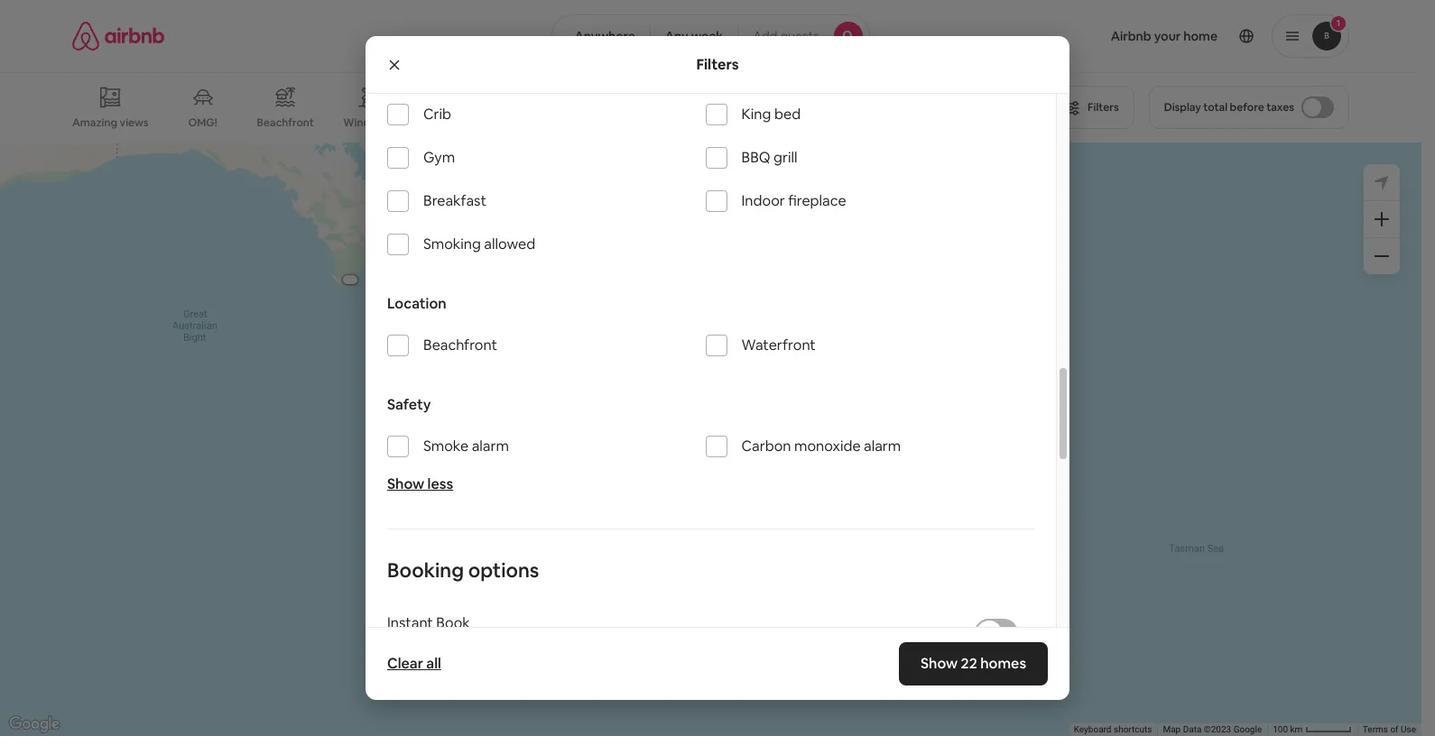 Task type: describe. For each thing, give the bounding box(es) containing it.
map
[[1163, 725, 1181, 735]]

add guests button
[[738, 14, 870, 58]]

booking
[[387, 558, 464, 583]]

waterfront
[[741, 336, 816, 355]]

cabins
[[430, 116, 465, 130]]

google map
showing 80 stays. region
[[0, 143, 1421, 736]]

filters
[[696, 55, 739, 74]]

show 22 homes link
[[899, 643, 1048, 686]]

anywhere
[[574, 28, 635, 44]]

total
[[1203, 100, 1227, 115]]

smoke
[[423, 437, 469, 456]]

smoking allowed
[[423, 235, 535, 254]]

show less button
[[387, 475, 453, 494]]

clear all button
[[378, 646, 450, 682]]

2 alarm from the left
[[864, 437, 901, 456]]

show for show less
[[387, 475, 424, 494]]

guests
[[780, 28, 819, 44]]

100 km
[[1273, 725, 1305, 735]]

king bed
[[741, 105, 801, 124]]

homes
[[980, 654, 1026, 673]]

group containing amazing views
[[72, 72, 1051, 143]]

100 km button
[[1267, 724, 1357, 736]]

group inside google map
showing 80 stays. region
[[593, 249, 1183, 440]]

100
[[1273, 725, 1288, 735]]

king
[[741, 105, 771, 124]]

terms of use
[[1363, 725, 1416, 735]]

show less
[[387, 475, 453, 494]]

0 horizontal spatial beachfront
[[257, 116, 314, 130]]

profile element
[[891, 0, 1349, 72]]

show 22 homes
[[920, 654, 1026, 673]]

5.0 out of 5 average rating image
[[840, 455, 874, 472]]

show for show 22 homes
[[920, 654, 958, 673]]

instant book
[[387, 614, 470, 633]]

show list
[[674, 627, 726, 643]]

safety
[[387, 396, 431, 414]]

any week button
[[650, 14, 738, 58]]

indoor
[[741, 192, 785, 211]]

filters dialog
[[366, 0, 1070, 736]]

show for show list
[[674, 627, 706, 643]]

less
[[427, 475, 453, 494]]

fireplace
[[788, 192, 846, 211]]

zoom out image
[[1375, 249, 1389, 264]]

breakfast
[[423, 192, 486, 211]]

all
[[426, 654, 441, 673]]

5.0
[[854, 455, 874, 472]]

weymouth,
[[607, 455, 681, 472]]

display
[[1164, 100, 1201, 115]]

google
[[1233, 725, 1262, 735]]

shortcuts
[[1114, 725, 1152, 735]]

terms of use link
[[1363, 725, 1416, 735]]

any
[[665, 28, 688, 44]]

km
[[1290, 725, 1303, 735]]

22
[[961, 654, 977, 673]]

clear
[[387, 654, 423, 673]]

use
[[1401, 725, 1416, 735]]

gym
[[423, 148, 455, 167]]

carbon monoxide alarm
[[741, 437, 901, 456]]

$730
[[430, 296, 459, 312]]

australia
[[684, 455, 741, 472]]

add
[[753, 28, 777, 44]]

instant
[[387, 614, 433, 633]]

views
[[120, 115, 149, 130]]

booking options
[[387, 558, 539, 583]]

bbq
[[741, 148, 770, 167]]

options
[[468, 558, 539, 583]]

1 alarm from the left
[[472, 437, 509, 456]]

amazing views
[[72, 115, 149, 130]]

map data ©2023 google
[[1163, 725, 1262, 735]]

domes
[[747, 116, 783, 130]]

location
[[387, 294, 446, 313]]

©2023
[[1204, 725, 1231, 735]]



Task type: vqa. For each thing, say whether or not it's contained in the screenshot.
trained
no



Task type: locate. For each thing, give the bounding box(es) containing it.
alarm right monoxide
[[864, 437, 901, 456]]

beachfront inside 'filters' dialog
[[423, 336, 497, 355]]

display total before taxes
[[1164, 100, 1294, 115]]

grill
[[773, 148, 797, 167]]

monoxide
[[794, 437, 861, 456]]

0 vertical spatial show
[[387, 475, 424, 494]]

1 horizontal spatial beachfront
[[423, 336, 497, 355]]

week
[[691, 28, 723, 44]]

None search field
[[552, 14, 870, 58]]

beachfront
[[257, 116, 314, 130], [423, 336, 497, 355]]

smoking
[[423, 235, 481, 254]]

$153 button
[[708, 339, 752, 364]]

omg!
[[188, 116, 217, 130]]

1 vertical spatial beachfront
[[423, 336, 497, 355]]

indoor fireplace
[[741, 192, 846, 211]]

1 vertical spatial show
[[674, 627, 706, 643]]

weymouth, australia
[[607, 455, 741, 472]]

1 horizontal spatial alarm
[[864, 437, 901, 456]]

1 horizontal spatial show
[[674, 627, 706, 643]]

carbon
[[741, 437, 791, 456]]

group
[[72, 72, 1051, 143], [593, 249, 1183, 440]]

clear all
[[387, 654, 441, 673]]

crib
[[423, 105, 451, 124]]

show list button
[[656, 613, 766, 657]]

google image
[[5, 713, 64, 736]]

smoke alarm
[[423, 437, 509, 456]]

show
[[387, 475, 424, 494], [674, 627, 706, 643], [920, 654, 958, 673]]

zoom in image
[[1375, 212, 1389, 227]]

windmills
[[343, 116, 393, 130]]

bed
[[774, 105, 801, 124]]

none search field containing anywhere
[[552, 14, 870, 58]]

allowed
[[484, 235, 535, 254]]

$730 button
[[421, 292, 467, 317]]

2 vertical spatial show
[[920, 654, 958, 673]]

terms
[[1363, 725, 1388, 735]]

anywhere button
[[552, 14, 651, 58]]

0 vertical spatial group
[[72, 72, 1051, 143]]

book
[[436, 614, 470, 633]]

taxes
[[1266, 100, 1294, 115]]

list
[[709, 627, 726, 643]]

show inside 'show list' button
[[674, 627, 706, 643]]

add guests
[[753, 28, 819, 44]]

0 horizontal spatial show
[[387, 475, 424, 494]]

show inside show 22 homes "link"
[[920, 654, 958, 673]]

2 horizontal spatial show
[[920, 654, 958, 673]]

display total before taxes button
[[1149, 86, 1349, 129]]

amazing
[[72, 115, 117, 130]]

bbq grill
[[741, 148, 797, 167]]

beachfront down the "$730"
[[423, 336, 497, 355]]

show left 22
[[920, 654, 958, 673]]

show left list
[[674, 627, 706, 643]]

before
[[1230, 100, 1264, 115]]

0 horizontal spatial alarm
[[472, 437, 509, 456]]

keyboard shortcuts
[[1074, 725, 1152, 735]]

alarm
[[472, 437, 509, 456], [864, 437, 901, 456]]

keyboard shortcuts button
[[1074, 724, 1152, 736]]

keyboard
[[1074, 725, 1111, 735]]

0 vertical spatial beachfront
[[257, 116, 314, 130]]

show left less
[[387, 475, 424, 494]]

of
[[1390, 725, 1399, 735]]

beachfront left the windmills
[[257, 116, 314, 130]]

1 vertical spatial group
[[593, 249, 1183, 440]]

data
[[1183, 725, 1202, 735]]

alarm right "smoke"
[[472, 437, 509, 456]]

$153
[[717, 344, 744, 360]]

any week
[[665, 28, 723, 44]]



